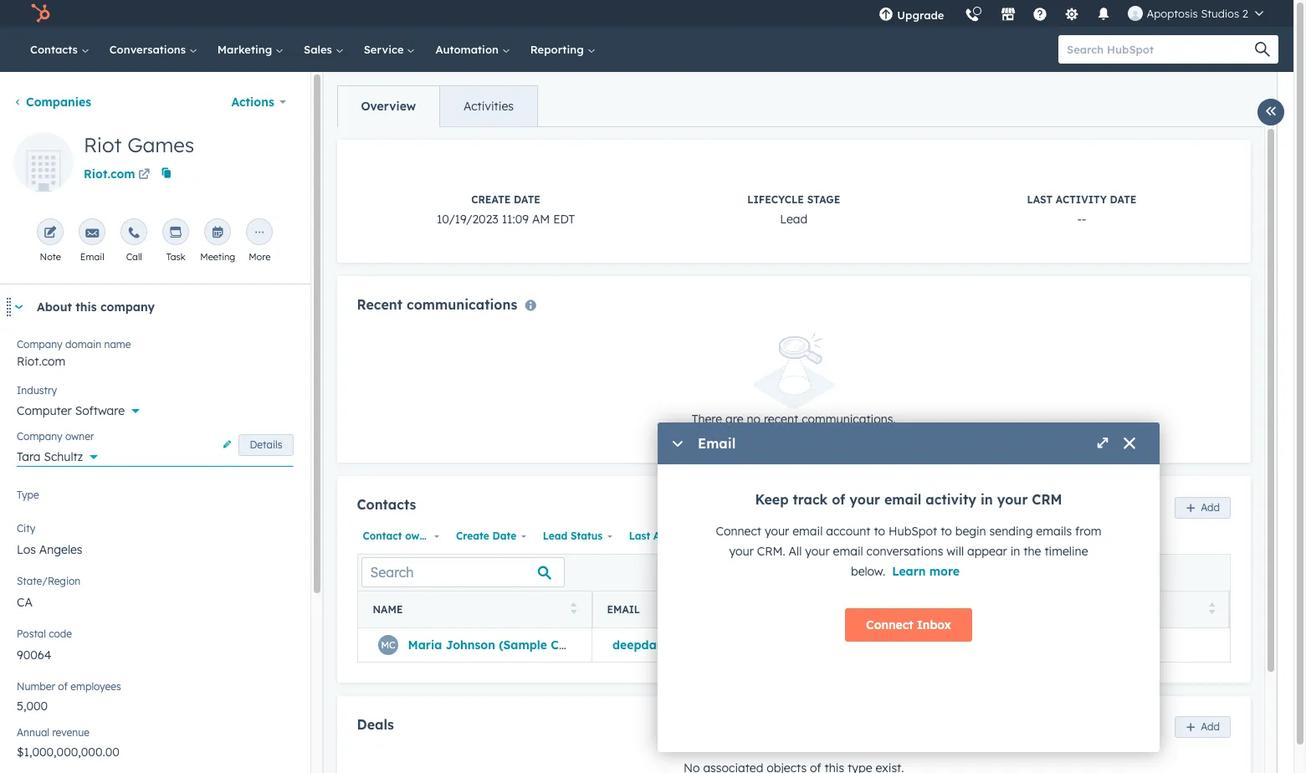 Task type: vqa. For each thing, say whether or not it's contained in the screenshot.
CONTACTS
yes



Task type: locate. For each thing, give the bounding box(es) containing it.
lead inside popup button
[[543, 530, 568, 542]]

-
[[1078, 212, 1082, 227], [1082, 212, 1087, 227]]

lead down lifecycle
[[781, 212, 808, 227]]

owner inside popup button
[[405, 530, 436, 542]]

1 add from the top
[[1202, 501, 1221, 514]]

meeting image
[[211, 227, 225, 240]]

hubspot
[[889, 524, 938, 539]]

contacts down hubspot link at the top left of the page
[[30, 43, 81, 56]]

contacts
[[30, 43, 81, 56], [357, 497, 416, 513]]

add button for contacts
[[1176, 497, 1232, 519]]

press to sort. image for name
[[571, 603, 577, 615]]

1 vertical spatial add button
[[1176, 717, 1232, 739]]

link opens in a new window image
[[138, 169, 150, 182]]

1 horizontal spatial owner
[[405, 530, 436, 542]]

in left the
[[1011, 544, 1021, 559]]

1 vertical spatial riot.com
[[17, 354, 66, 369]]

owner for company owner
[[65, 430, 94, 443]]

1 vertical spatial lead
[[543, 530, 568, 542]]

date inside 'create date 10/19/2023 11:09 am edt'
[[514, 193, 541, 206]]

menu containing apoptosis studios 2
[[869, 0, 1274, 33]]

owner right contact
[[405, 530, 436, 542]]

contact)
[[551, 638, 602, 653]]

create inside popup button
[[456, 530, 490, 542]]

close dialog image
[[1124, 438, 1137, 451]]

sending
[[990, 524, 1033, 539]]

1 horizontal spatial of
[[832, 491, 846, 508]]

activity
[[926, 491, 977, 508]]

tara schultz image
[[1129, 6, 1144, 21]]

create
[[472, 193, 511, 206], [456, 530, 490, 542]]

connect inbox button
[[846, 609, 973, 642]]

activity inside popup button
[[654, 530, 692, 542]]

activity
[[1056, 193, 1108, 206], [654, 530, 692, 542]]

actions button
[[221, 85, 297, 119]]

employees
[[71, 681, 121, 693]]

company
[[100, 300, 155, 315]]

upgrade
[[898, 8, 945, 22]]

inbox
[[917, 618, 952, 633]]

connect inside connect your email account to hubspot to begin sending emails from your crm. all your email conversations will appear in the timeline below.
[[716, 524, 762, 539]]

1 add button from the top
[[1176, 497, 1232, 519]]

0 vertical spatial email
[[885, 491, 922, 508]]

to up will
[[941, 524, 953, 539]]

about this company
[[37, 300, 155, 315]]

0 vertical spatial of
[[832, 491, 846, 508]]

0 horizontal spatial connect
[[716, 524, 762, 539]]

add for contacts
[[1202, 501, 1221, 514]]

help image
[[1034, 8, 1049, 23]]

0 horizontal spatial owner
[[65, 430, 94, 443]]

0 horizontal spatial last
[[629, 530, 651, 542]]

email down "account"
[[834, 544, 864, 559]]

0 horizontal spatial email
[[793, 524, 823, 539]]

contacts up contact
[[357, 497, 416, 513]]

0 horizontal spatial activity
[[654, 530, 692, 542]]

lead inside lifecycle stage lead
[[781, 212, 808, 227]]

0 horizontal spatial to
[[874, 524, 886, 539]]

add
[[1202, 501, 1221, 514], [1202, 721, 1221, 734]]

1 vertical spatial email
[[698, 435, 736, 452]]

lifecycle stage lead
[[748, 193, 841, 227]]

press to sort. image for phone number
[[1209, 603, 1216, 615]]

email down there
[[698, 435, 736, 452]]

1 horizontal spatial to
[[941, 524, 953, 539]]

add for deals
[[1202, 721, 1221, 734]]

schultz
[[44, 450, 83, 465]]

stage
[[808, 193, 841, 206]]

0 vertical spatial activity
[[1056, 193, 1108, 206]]

2 - from the left
[[1082, 212, 1087, 227]]

2 add button from the top
[[1176, 717, 1232, 739]]

Search HubSpot search field
[[1059, 35, 1264, 64]]

create up the 10/19/2023
[[472, 193, 511, 206]]

10/19/2023
[[437, 212, 499, 227]]

0 vertical spatial lead
[[781, 212, 808, 227]]

create date 10/19/2023 11:09 am edt
[[437, 193, 575, 227]]

upgrade image
[[879, 8, 894, 23]]

in up begin
[[981, 491, 994, 508]]

1 to from the left
[[874, 524, 886, 539]]

1 vertical spatial email
[[793, 524, 823, 539]]

0 horizontal spatial email
[[80, 251, 104, 263]]

are
[[726, 412, 744, 427]]

lead status
[[543, 530, 603, 542]]

of left employees
[[58, 681, 68, 693]]

0 horizontal spatial lead
[[543, 530, 568, 542]]

expand dialog image
[[1097, 438, 1110, 451]]

1 horizontal spatial email
[[607, 604, 641, 616]]

0 vertical spatial company
[[17, 338, 63, 351]]

company down about
[[17, 338, 63, 351]]

number up connect inbox
[[856, 604, 901, 616]]

company up tara schultz
[[17, 430, 63, 443]]

0 vertical spatial add
[[1202, 501, 1221, 514]]

search image
[[1256, 42, 1271, 57]]

type
[[17, 489, 39, 501]]

Annual revenue text field
[[17, 737, 293, 764]]

lead left the status
[[543, 530, 568, 542]]

timeline
[[1045, 544, 1089, 559]]

0 horizontal spatial of
[[58, 681, 68, 693]]

connect inbox
[[867, 618, 952, 633]]

0 vertical spatial email
[[80, 251, 104, 263]]

apoptosis
[[1147, 7, 1199, 20]]

crm.
[[757, 544, 786, 559]]

postal
[[17, 628, 46, 640]]

1 press to sort. element from the left
[[571, 603, 577, 617]]

1 vertical spatial owner
[[405, 530, 436, 542]]

add button for deals
[[1176, 717, 1232, 739]]

create up 'search' search field
[[456, 530, 490, 542]]

edit button
[[13, 132, 74, 198]]

1 horizontal spatial in
[[1011, 544, 1021, 559]]

details
[[250, 439, 283, 451]]

last activity date button
[[624, 526, 719, 547]]

last for last activity date --
[[1028, 193, 1053, 206]]

1 horizontal spatial last
[[1028, 193, 1053, 206]]

1 horizontal spatial activity
[[1056, 193, 1108, 206]]

maria johnson (sample contact) link
[[408, 638, 602, 653]]

reporting
[[531, 43, 587, 56]]

company inside company domain name riot.com
[[17, 338, 63, 351]]

0 horizontal spatial press to sort. image
[[571, 603, 577, 615]]

press to sort. element for name
[[571, 603, 577, 617]]

2 vertical spatial email
[[607, 604, 641, 616]]

last inside last activity date --
[[1028, 193, 1053, 206]]

company for company domain name riot.com
[[17, 338, 63, 351]]

apoptosis studios 2 button
[[1119, 0, 1274, 27]]

1 press to sort. image from the left
[[571, 603, 577, 615]]

caret image
[[13, 305, 23, 309]]

recent communications
[[357, 296, 518, 313]]

name
[[373, 604, 403, 616]]

notifications button
[[1090, 0, 1119, 27]]

maria johnson (sample contact)
[[408, 638, 602, 653]]

2
[[1243, 7, 1249, 20]]

last inside popup button
[[629, 530, 651, 542]]

activity inside last activity date --
[[1056, 193, 1108, 206]]

create for create date 10/19/2023 11:09 am edt
[[472, 193, 511, 206]]

email up all
[[793, 524, 823, 539]]

0 vertical spatial owner
[[65, 430, 94, 443]]

your
[[850, 491, 881, 508], [998, 491, 1028, 508], [765, 524, 790, 539], [730, 544, 754, 559], [806, 544, 830, 559]]

companies link
[[13, 95, 91, 110]]

connect
[[716, 524, 762, 539], [867, 618, 914, 633]]

riot.com up industry
[[17, 354, 66, 369]]

from
[[1076, 524, 1102, 539]]

1 horizontal spatial press to sort. image
[[1209, 603, 1216, 615]]

marketplaces button
[[992, 0, 1027, 27]]

lead
[[781, 212, 808, 227], [543, 530, 568, 542]]

email
[[80, 251, 104, 263], [698, 435, 736, 452], [607, 604, 641, 616]]

0 vertical spatial add button
[[1176, 497, 1232, 519]]

owner up "schultz"
[[65, 430, 94, 443]]

crm
[[1033, 491, 1063, 508]]

keep
[[756, 491, 789, 508]]

1 vertical spatial contacts
[[357, 497, 416, 513]]

menu
[[869, 0, 1274, 33]]

1 horizontal spatial press to sort. element
[[1209, 603, 1216, 617]]

navigation
[[337, 85, 538, 127]]

connect inside button
[[867, 618, 914, 633]]

1 vertical spatial last
[[629, 530, 651, 542]]

1 company from the top
[[17, 338, 63, 351]]

email down email 'image'
[[80, 251, 104, 263]]

to right "account"
[[874, 524, 886, 539]]

1 horizontal spatial lead
[[781, 212, 808, 227]]

0 horizontal spatial number
[[17, 681, 55, 693]]

sales
[[304, 43, 335, 56]]

connect for connect inbox
[[867, 618, 914, 633]]

activity for last activity date
[[654, 530, 692, 542]]

date inside last activity date --
[[1111, 193, 1137, 206]]

studios
[[1202, 7, 1240, 20]]

email up deepdark@gmail.com 'link'
[[607, 604, 641, 616]]

automation
[[436, 43, 502, 56]]

note image
[[44, 227, 57, 240]]

last activity date
[[629, 530, 719, 542]]

your up crm. at right bottom
[[765, 524, 790, 539]]

create inside 'create date 10/19/2023 11:09 am edt'
[[472, 193, 511, 206]]

connect up crm. at right bottom
[[716, 524, 762, 539]]

in
[[981, 491, 994, 508], [1011, 544, 1021, 559]]

domain
[[65, 338, 101, 351]]

note
[[40, 251, 61, 263]]

1 horizontal spatial contacts
[[357, 497, 416, 513]]

of right track
[[832, 491, 846, 508]]

email up hubspot
[[885, 491, 922, 508]]

1 vertical spatial number
[[17, 681, 55, 693]]

riot.com
[[84, 167, 135, 182], [17, 354, 66, 369]]

press to sort. element
[[571, 603, 577, 617], [1209, 603, 1216, 617]]

email
[[885, 491, 922, 508], [793, 524, 823, 539], [834, 544, 864, 559]]

Postal code text field
[[17, 638, 293, 671]]

2 add from the top
[[1202, 721, 1221, 734]]

software
[[75, 404, 125, 419]]

0 horizontal spatial riot.com
[[17, 354, 66, 369]]

marketplaces image
[[1002, 8, 1017, 23]]

2 press to sort. element from the left
[[1209, 603, 1216, 617]]

press to sort. image
[[571, 603, 577, 615], [1209, 603, 1216, 615]]

0 vertical spatial number
[[856, 604, 901, 616]]

0 horizontal spatial press to sort. element
[[571, 603, 577, 617]]

am
[[532, 212, 550, 227]]

riot.com down riot
[[84, 167, 135, 182]]

your left crm. at right bottom
[[730, 544, 754, 559]]

2 vertical spatial email
[[834, 544, 864, 559]]

date
[[514, 193, 541, 206], [1111, 193, 1137, 206], [493, 530, 517, 542], [695, 530, 719, 542]]

0 vertical spatial contacts
[[30, 43, 81, 56]]

1 horizontal spatial connect
[[867, 618, 914, 633]]

number up annual
[[17, 681, 55, 693]]

about
[[37, 300, 72, 315]]

company
[[17, 338, 63, 351], [17, 430, 63, 443]]

0 vertical spatial create
[[472, 193, 511, 206]]

1 horizontal spatial email
[[834, 544, 864, 559]]

service link
[[354, 27, 426, 72]]

1 - from the left
[[1078, 212, 1082, 227]]

communications.
[[802, 412, 896, 427]]

last
[[1028, 193, 1053, 206], [629, 530, 651, 542]]

1 vertical spatial company
[[17, 430, 63, 443]]

learn more button
[[886, 564, 967, 579]]

companies
[[26, 95, 91, 110]]

overview
[[361, 99, 416, 114]]

0 vertical spatial connect
[[716, 524, 762, 539]]

0 horizontal spatial contacts
[[30, 43, 81, 56]]

0 vertical spatial in
[[981, 491, 994, 508]]

account
[[827, 524, 871, 539]]

learn more
[[893, 564, 960, 579]]

1 vertical spatial of
[[58, 681, 68, 693]]

1 vertical spatial in
[[1011, 544, 1021, 559]]

2 company from the top
[[17, 430, 63, 443]]

reporting link
[[521, 27, 606, 72]]

there are no recent communications.
[[692, 412, 896, 427]]

0 vertical spatial last
[[1028, 193, 1053, 206]]

1 vertical spatial add
[[1202, 721, 1221, 734]]

1 vertical spatial connect
[[867, 618, 914, 633]]

2 press to sort. image from the left
[[1209, 603, 1216, 615]]

connect down phone number
[[867, 618, 914, 633]]

1 vertical spatial create
[[456, 530, 490, 542]]

0 vertical spatial riot.com
[[84, 167, 135, 182]]

add button
[[1176, 497, 1232, 519], [1176, 717, 1232, 739]]

riot.com link
[[84, 161, 153, 186]]

1 vertical spatial activity
[[654, 530, 692, 542]]

press to sort. element for phone number
[[1209, 603, 1216, 617]]



Task type: describe. For each thing, give the bounding box(es) containing it.
begin
[[956, 524, 987, 539]]

email image
[[86, 227, 99, 240]]

marketing
[[218, 43, 275, 56]]

contacts link
[[20, 27, 99, 72]]

apoptosis studios 2
[[1147, 7, 1249, 20]]

contact
[[363, 530, 402, 542]]

connect for connect your email account to hubspot to begin sending emails from your crm. all your email conversations will appear in the timeline below.
[[716, 524, 762, 539]]

last activity date --
[[1028, 193, 1137, 227]]

settings link
[[1055, 0, 1090, 27]]

about this company button
[[0, 285, 293, 330]]

phone number
[[817, 604, 901, 616]]

communications
[[407, 296, 518, 313]]

keep track of your email activity in your crm
[[756, 491, 1063, 508]]

2 horizontal spatial email
[[698, 435, 736, 452]]

service
[[364, 43, 407, 56]]

link opens in a new window image
[[138, 166, 150, 186]]

this
[[76, 300, 97, 315]]

search button
[[1247, 35, 1279, 64]]

johnson
[[446, 638, 496, 653]]

task
[[166, 251, 186, 263]]

city
[[17, 522, 35, 535]]

riot
[[84, 132, 122, 157]]

company domain name riot.com
[[17, 338, 131, 369]]

company for company owner
[[17, 430, 63, 443]]

details button
[[239, 435, 293, 456]]

notifications image
[[1097, 8, 1112, 23]]

hubspot image
[[30, 3, 50, 23]]

settings image
[[1065, 8, 1080, 23]]

more
[[930, 564, 960, 579]]

in inside connect your email account to hubspot to begin sending emails from your crm. all your email conversations will appear in the timeline below.
[[1011, 544, 1021, 559]]

create date button
[[450, 526, 531, 547]]

no
[[747, 412, 761, 427]]

owner for contact owner
[[405, 530, 436, 542]]

industry
[[17, 384, 57, 397]]

appear
[[968, 544, 1008, 559]]

lead status button
[[537, 526, 617, 547]]

contacts inside contacts link
[[30, 43, 81, 56]]

will
[[947, 544, 964, 559]]

computer
[[17, 404, 72, 419]]

help button
[[1027, 0, 1055, 27]]

activity for last activity date --
[[1056, 193, 1108, 206]]

Number of employees text field
[[17, 691, 293, 717]]

below.
[[851, 564, 886, 579]]

contact owner button
[[357, 526, 444, 547]]

deepdark@gmail.com link
[[613, 638, 742, 653]]

name
[[104, 338, 131, 351]]

conversations link
[[99, 27, 207, 72]]

2 horizontal spatial email
[[885, 491, 922, 508]]

more
[[249, 251, 271, 263]]

hubspot link
[[20, 3, 63, 23]]

tara
[[17, 450, 41, 465]]

revenue
[[52, 727, 89, 739]]

your right all
[[806, 544, 830, 559]]

recent
[[764, 412, 799, 427]]

minimize dialog image
[[671, 438, 685, 451]]

phone
[[817, 604, 853, 616]]

your up "account"
[[850, 491, 881, 508]]

1 horizontal spatial riot.com
[[84, 167, 135, 182]]

2 to from the left
[[941, 524, 953, 539]]

calling icon image
[[966, 8, 981, 23]]

learn
[[893, 564, 926, 579]]

the
[[1024, 544, 1042, 559]]

call
[[126, 251, 142, 263]]

State/Region text field
[[17, 585, 293, 619]]

tara schultz button
[[17, 440, 293, 468]]

more image
[[253, 227, 266, 240]]

actions
[[231, 95, 274, 110]]

0 horizontal spatial in
[[981, 491, 994, 508]]

annual
[[17, 727, 49, 739]]

City text field
[[17, 532, 293, 566]]

code
[[49, 628, 72, 640]]

1 horizontal spatial number
[[856, 604, 901, 616]]

number of employees
[[17, 681, 121, 693]]

activities link
[[440, 86, 537, 126]]

meeting
[[200, 251, 235, 263]]

computer software button
[[17, 394, 293, 422]]

automation link
[[426, 27, 521, 72]]

create for create date
[[456, 530, 490, 542]]

all
[[789, 544, 802, 559]]

call image
[[127, 227, 141, 240]]

riot.com inside company domain name riot.com
[[17, 354, 66, 369]]

your up sending
[[998, 491, 1028, 508]]

postal code
[[17, 628, 72, 640]]

emails
[[1037, 524, 1073, 539]]

Search search field
[[361, 558, 565, 588]]

there
[[692, 412, 723, 427]]

riot games
[[84, 132, 194, 157]]

sales link
[[294, 27, 354, 72]]

status
[[571, 530, 603, 542]]

annual revenue
[[17, 727, 89, 739]]

contact owner
[[363, 530, 436, 542]]

tara schultz
[[17, 450, 83, 465]]

navigation containing overview
[[337, 85, 538, 127]]

task image
[[169, 227, 183, 240]]

maria
[[408, 638, 442, 653]]

edt
[[554, 212, 575, 227]]

last for last activity date
[[629, 530, 651, 542]]

deals
[[357, 717, 394, 733]]



